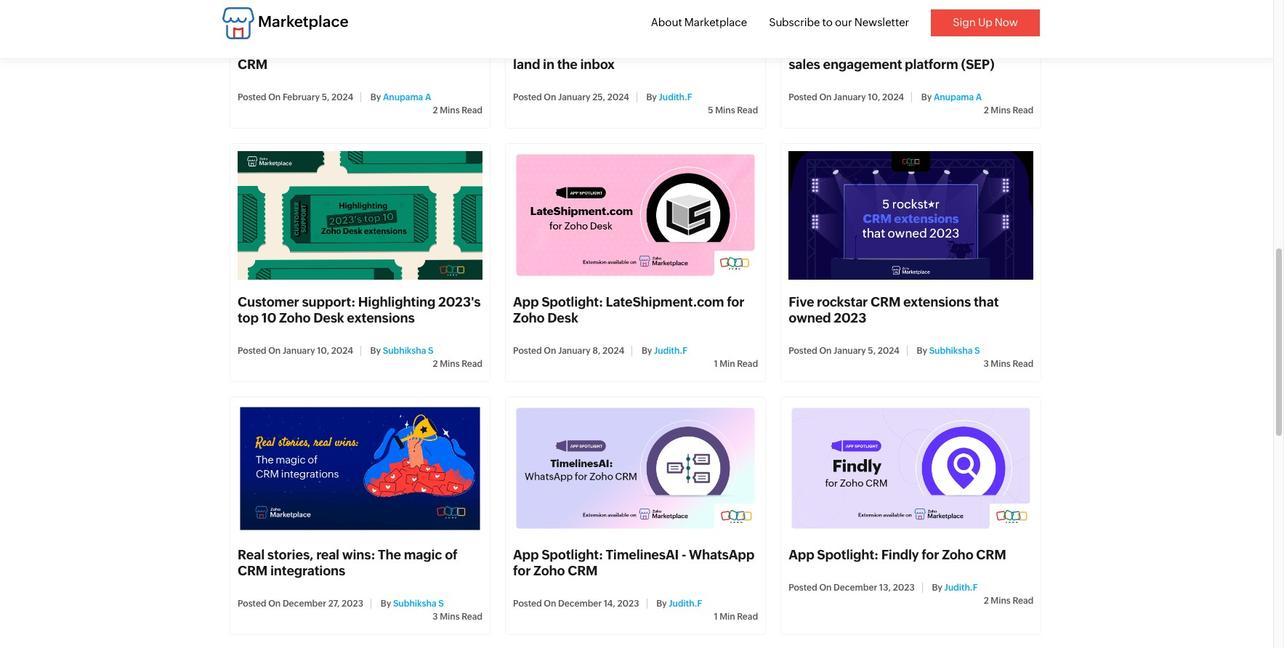 Task type: describe. For each thing, give the bounding box(es) containing it.
s for customer support: highlighting 2023's top 10 zoho desk extensions
[[428, 346, 433, 356]]

zoho inside customer support: highlighting 2023's top 10 zoho desk extensions
[[279, 310, 311, 325]]

2 for app spotlight: sharepoint for zoho crm
[[433, 106, 438, 116]]

now
[[995, 16, 1018, 28]]

app for app spotlight: timelinesai - whatsapp for zoho crm
[[513, 547, 539, 562]]

app spotlight: sharepoint for zoho crm link
[[238, 41, 453, 72]]

posted for app spotlight: findly for zoho crm
[[789, 583, 817, 593]]

extensions inside customer support: highlighting 2023's top 10 zoho desk extensions
[[347, 310, 415, 325]]

by judith.f for lateshipment.com
[[640, 346, 687, 356]]

mins for real stories, real wins: the magic of crm integrations
[[440, 612, 460, 622]]

read for how crm integration enhances your sales engagement platform (sep)
[[1013, 106, 1034, 116]]

rockstar
[[817, 294, 868, 309]]

2023 inside five rockstar crm extensions that owned 2023
[[834, 310, 866, 325]]

posted on january 5, 2024
[[789, 346, 900, 356]]

whatsapp
[[689, 547, 754, 562]]

real stories, real wins: the magic of crm integrations image
[[238, 405, 483, 533]]

25,
[[592, 93, 605, 103]]

1 for app spotlight: lateshipment.com for zoho desk
[[714, 359, 718, 369]]

a for how crm integration enhances your sales engagement platform (sep)
[[976, 93, 982, 103]]

integration
[[852, 41, 921, 56]]

about marketplace link
[[651, 16, 747, 28]]

2024 for crm
[[878, 346, 900, 356]]

that
[[974, 294, 999, 309]]

posted on january 10, 2024 for engagement
[[789, 93, 904, 103]]

enhances
[[924, 41, 984, 56]]

real
[[238, 547, 265, 562]]

2 for customer support: highlighting 2023's top 10 zoho desk extensions
[[433, 359, 438, 369]]

by anupama a for enhances
[[919, 93, 982, 103]]

2023 for real stories, real wins: the magic of crm integrations
[[342, 599, 363, 609]]

inbox
[[580, 57, 615, 72]]

3 ways to avoid the spam folder and land in the inbox link
[[513, 41, 734, 72]]

on for how crm integration enhances your sales engagement platform (sep)
[[819, 93, 832, 103]]

sign up now link
[[931, 9, 1040, 36]]

2 mins read for how crm integration enhances your sales engagement platform (sep)
[[984, 106, 1034, 116]]

5, for spotlight:
[[322, 93, 329, 103]]

2 for how crm integration enhances your sales engagement platform (sep)
[[984, 106, 989, 116]]

on for app spotlight: timelinesai - whatsapp for zoho crm
[[544, 599, 556, 609]]

1 min read for app spotlight: lateshipment.com for zoho desk
[[714, 359, 758, 369]]

posted on january 8, 2024
[[513, 346, 624, 356]]

s for five rockstar crm extensions that owned 2023
[[974, 346, 980, 356]]

owned
[[789, 310, 831, 325]]

1 horizontal spatial to
[[822, 16, 833, 28]]

3 ways to avoid the spam folder and land in the inbox
[[513, 41, 734, 72]]

about
[[651, 16, 682, 28]]

your
[[987, 41, 1015, 56]]

2023's
[[438, 294, 481, 309]]

platform
[[905, 57, 958, 72]]

wins:
[[342, 547, 375, 562]]

by for to
[[646, 93, 657, 103]]

newsletter
[[854, 16, 909, 28]]

judith.f link for app spotlight: lateshipment.com for zoho desk
[[654, 346, 687, 356]]

and
[[710, 41, 734, 56]]

5
[[708, 106, 713, 116]]

2023 for app spotlight: findly for zoho crm
[[893, 583, 915, 593]]

read for app spotlight: lateshipment.com for zoho desk
[[737, 359, 758, 369]]

five rockstar crm extensions that owned 2023 image
[[789, 151, 1034, 279]]

sign
[[953, 16, 976, 28]]

real stories, real wins: the magic of crm integrations
[[238, 547, 458, 578]]

findly
[[881, 547, 919, 562]]

5 mins read
[[708, 106, 758, 116]]

10, for engagement
[[868, 93, 880, 103]]

mins for 3 ways to avoid the spam folder and land in the inbox
[[715, 106, 735, 116]]

how crm integration enhances your sales engagement platform (sep) image
[[789, 0, 1034, 26]]

posted on december 13, 2023
[[789, 583, 915, 593]]

five
[[789, 294, 814, 309]]

14,
[[604, 599, 615, 609]]

2 mins read for customer support: highlighting 2023's top 10 zoho desk extensions
[[433, 359, 483, 369]]

2024 for lateshipment.com
[[602, 346, 624, 356]]

posted on january 25, 2024
[[513, 93, 629, 103]]

january for sales
[[834, 93, 866, 103]]

five rockstar crm extensions that owned 2023
[[789, 294, 999, 325]]

january for owned
[[834, 346, 866, 356]]

extensions inside five rockstar crm extensions that owned 2023
[[903, 294, 971, 309]]

5, for rockstar
[[868, 346, 876, 356]]

sign up now
[[953, 16, 1018, 28]]

on for app spotlight: sharepoint for zoho crm
[[268, 93, 281, 103]]

real stories, real wins: the magic of crm integrations link
[[238, 547, 458, 578]]

2 mins read for app spotlight: sharepoint for zoho crm
[[433, 106, 483, 116]]

spotlight: for sharepoint
[[266, 41, 328, 56]]

support:
[[302, 294, 355, 309]]

by subhiksha s for wins:
[[379, 599, 444, 609]]

posted for app spotlight: lateshipment.com for zoho desk
[[513, 346, 542, 356]]

for for findly
[[922, 547, 939, 562]]

how crm integration enhances your sales engagement platform (sep)
[[789, 41, 1015, 72]]

magic
[[404, 547, 442, 562]]

read for app spotlight: findly for zoho crm
[[1013, 596, 1034, 606]]

customer support: highlighting 2023's top 10 zoho desk extensions image
[[238, 151, 483, 279]]

timelinesai
[[606, 547, 679, 562]]

app spotlight: timelinesai - whatsapp for zoho crm image
[[513, 405, 758, 533]]

app spotlight: findly for zoho crm
[[789, 547, 1006, 562]]

for for sharepoint
[[401, 41, 418, 56]]

by for sharepoint
[[371, 93, 381, 103]]

by for integration
[[921, 93, 932, 103]]

marketplace link
[[222, 7, 349, 39]]

subscribe to our newsletter link
[[769, 16, 909, 28]]

december for findly
[[834, 583, 877, 593]]

on for 3 ways to avoid the spam folder and land in the inbox
[[544, 93, 556, 103]]

8,
[[592, 346, 601, 356]]

judith.f for app spotlight: findly for zoho crm
[[944, 583, 978, 593]]

customer
[[238, 294, 299, 309]]

ways
[[524, 41, 556, 56]]

3 mins read for real stories, real wins: the magic of crm integrations
[[432, 612, 483, 622]]

zoho for app spotlight: sharepoint for zoho crm
[[421, 41, 453, 56]]

2024 for sharepoint
[[331, 93, 353, 103]]

stories,
[[267, 547, 313, 562]]

27,
[[328, 599, 340, 609]]

top
[[238, 310, 259, 325]]

app spotlight: sharepoint for zoho crm
[[238, 41, 453, 72]]

subscribe to our newsletter
[[769, 16, 909, 28]]

up
[[978, 16, 993, 28]]

by judith.f for findly
[[930, 583, 978, 593]]

-
[[681, 547, 686, 562]]

posted for five rockstar crm extensions that owned 2023
[[789, 346, 817, 356]]

posted on december 27, 2023
[[238, 599, 363, 609]]

how
[[789, 41, 817, 56]]

posted for app spotlight: timelinesai - whatsapp for zoho crm
[[513, 599, 542, 609]]

read for app spotlight: sharepoint for zoho crm
[[462, 106, 483, 116]]

1 vertical spatial the
[[557, 57, 578, 72]]

to inside 3 ways to avoid the spam folder and land in the inbox
[[558, 41, 571, 56]]

3 ways to avoid the spam folder and land in the inbox image
[[513, 0, 758, 26]]

judith.f link for app spotlight: findly for zoho crm
[[944, 583, 978, 593]]

zoho for app spotlight: lateshipment.com for zoho desk
[[513, 310, 545, 325]]

a for app spotlight: sharepoint for zoho crm
[[425, 93, 431, 103]]

crm inside five rockstar crm extensions that owned 2023
[[871, 294, 901, 309]]

min for app spotlight: lateshipment.com for zoho desk
[[720, 359, 735, 369]]

in
[[543, 57, 554, 72]]



Task type: locate. For each thing, give the bounding box(es) containing it.
read for app spotlight: timelinesai - whatsapp for zoho crm
[[737, 612, 758, 622]]

the right in on the left
[[557, 57, 578, 72]]

anupama
[[383, 93, 423, 103], [934, 93, 974, 103]]

judith.f link for 3 ways to avoid the spam folder and land in the inbox
[[659, 93, 692, 103]]

s down that on the top
[[974, 346, 980, 356]]

crm
[[820, 41, 850, 56], [238, 57, 268, 72], [871, 294, 901, 309], [976, 547, 1006, 562], [238, 563, 268, 578], [568, 563, 598, 578]]

on for app spotlight: findly for zoho crm
[[819, 583, 832, 593]]

for for lateshipment.com
[[727, 294, 744, 309]]

mins for app spotlight: sharepoint for zoho crm
[[440, 106, 460, 116]]

desk inside app spotlight: lateshipment.com for zoho desk
[[547, 310, 578, 325]]

december for real
[[283, 599, 326, 609]]

1 vertical spatial 1
[[714, 612, 718, 622]]

to right ways on the top left
[[558, 41, 571, 56]]

2024 right 25,
[[607, 93, 629, 103]]

2 mins read for app spotlight: findly for zoho crm
[[984, 596, 1034, 606]]

1 horizontal spatial a
[[976, 93, 982, 103]]

by subhiksha s for extensions
[[915, 346, 980, 356]]

2023 right 13,
[[893, 583, 915, 593]]

1 vertical spatial to
[[558, 41, 571, 56]]

marketplace up and at the right of page
[[684, 16, 747, 28]]

by down sharepoint
[[371, 93, 381, 103]]

subhiksha down five rockstar crm extensions that owned 2023
[[929, 346, 973, 356]]

december for timelinesai
[[558, 599, 602, 609]]

highlighting
[[358, 294, 435, 309]]

0 horizontal spatial a
[[425, 93, 431, 103]]

by subhiksha s down highlighting
[[368, 346, 433, 356]]

(sep)
[[961, 57, 994, 72]]

spotlight: up posted on december 13, 2023
[[817, 547, 879, 562]]

10
[[261, 310, 276, 325]]

january for 10
[[283, 346, 315, 356]]

anupama down sharepoint
[[383, 93, 423, 103]]

by judith.f down -
[[654, 599, 702, 609]]

zoho for app spotlight: findly for zoho crm
[[942, 547, 973, 562]]

0 vertical spatial 1
[[714, 359, 718, 369]]

spotlight: up "posted on december 14, 2023"
[[542, 547, 603, 562]]

zoho
[[421, 41, 453, 56], [279, 310, 311, 325], [513, 310, 545, 325], [942, 547, 973, 562], [533, 563, 565, 578]]

subhiksha s link down that on the top
[[929, 346, 980, 356]]

by subhiksha s for 2023's
[[368, 346, 433, 356]]

crm inside how crm integration enhances your sales engagement platform (sep)
[[820, 41, 850, 56]]

2023
[[834, 310, 866, 325], [893, 583, 915, 593], [342, 599, 363, 609], [617, 599, 639, 609]]

anupama down platform
[[934, 93, 974, 103]]

app up posted on january 8, 2024
[[513, 294, 539, 309]]

0 horizontal spatial 5,
[[322, 93, 329, 103]]

by anupama a for for
[[369, 93, 431, 103]]

on left february
[[268, 93, 281, 103]]

posted for app spotlight: sharepoint for zoho crm
[[238, 93, 266, 103]]

spotlight: inside app spotlight: timelinesai - whatsapp for zoho crm
[[542, 547, 603, 562]]

read for 3 ways to avoid the spam folder and land in the inbox
[[737, 106, 758, 116]]

2 anupama from the left
[[934, 93, 974, 103]]

app spotlight: timelinesai - whatsapp for zoho crm link
[[513, 547, 754, 578]]

on for app spotlight: lateshipment.com for zoho desk
[[544, 346, 556, 356]]

0 horizontal spatial anupama a link
[[383, 93, 431, 103]]

1 min read
[[714, 359, 758, 369], [714, 612, 758, 622]]

judith.f link down app spotlight: findly for zoho crm
[[944, 583, 978, 593]]

10, down engagement
[[868, 93, 880, 103]]

posted for real stories, real wins: the magic of crm integrations
[[238, 599, 266, 609]]

anupama a link for enhances
[[934, 93, 982, 103]]

2023 right 14,
[[617, 599, 639, 609]]

zoho inside app spotlight: timelinesai - whatsapp for zoho crm
[[533, 563, 565, 578]]

spotlight: down marketplace "link"
[[266, 41, 328, 56]]

1 min read for app spotlight: timelinesai - whatsapp for zoho crm
[[714, 612, 758, 622]]

1 1 min read from the top
[[714, 359, 758, 369]]

3 mins read for five rockstar crm extensions that owned 2023
[[983, 359, 1034, 369]]

subhiksha for extensions
[[929, 346, 973, 356]]

read for customer support: highlighting 2023's top 10 zoho desk extensions
[[462, 359, 483, 369]]

3 mins read down that on the top
[[983, 359, 1034, 369]]

sharepoint
[[330, 41, 398, 56]]

2 for app spotlight: findly for zoho crm
[[984, 596, 989, 606]]

2 min from the top
[[720, 612, 735, 622]]

1 horizontal spatial by anupama a
[[919, 93, 982, 103]]

marketplace
[[258, 13, 349, 31], [684, 16, 747, 28]]

3 up land on the top left of page
[[513, 41, 521, 56]]

by down five rockstar crm extensions that owned 2023
[[917, 346, 927, 356]]

mins for five rockstar crm extensions that owned 2023
[[991, 359, 1011, 369]]

app for app spotlight: sharepoint for zoho crm
[[238, 41, 263, 56]]

0 horizontal spatial the
[[557, 57, 578, 72]]

by for findly
[[932, 583, 942, 593]]

december left 27,
[[283, 599, 326, 609]]

on left 8,
[[544, 346, 556, 356]]

0 horizontal spatial extensions
[[347, 310, 415, 325]]

for right findly
[[922, 547, 939, 562]]

posted on december 14, 2023
[[513, 599, 639, 609]]

by subhiksha s down magic
[[379, 599, 444, 609]]

posted on january 10, 2024 down engagement
[[789, 93, 904, 103]]

by down customer support: highlighting 2023's top 10 zoho desk extensions
[[370, 346, 381, 356]]

0 vertical spatial posted on january 10, 2024
[[789, 93, 904, 103]]

2023 down rockstar
[[834, 310, 866, 325]]

app down marketplace "link"
[[238, 41, 263, 56]]

0 vertical spatial min
[[720, 359, 735, 369]]

0 vertical spatial to
[[822, 16, 833, 28]]

a
[[425, 93, 431, 103], [976, 93, 982, 103]]

1 horizontal spatial anupama a link
[[934, 93, 982, 103]]

judith.f down folder
[[659, 93, 692, 103]]

subhiksha down magic
[[393, 599, 436, 609]]

13,
[[879, 583, 891, 593]]

judith.f link for app spotlight: timelinesai - whatsapp for zoho crm
[[669, 599, 702, 609]]

1 horizontal spatial 10,
[[868, 93, 880, 103]]

january down engagement
[[834, 93, 866, 103]]

subhiksha for 2023's
[[383, 346, 426, 356]]

for right sharepoint
[[401, 41, 418, 56]]

app spotlight: findly for zoho crm link
[[789, 547, 1006, 562]]

by down app spotlight: lateshipment.com for zoho desk link
[[642, 346, 652, 356]]

on down in on the left
[[544, 93, 556, 103]]

s down magic
[[438, 599, 444, 609]]

app spotlight: findly for zoho crm image
[[789, 405, 1034, 533]]

judith.f down -
[[669, 599, 702, 609]]

0 horizontal spatial to
[[558, 41, 571, 56]]

0 vertical spatial 3 mins read
[[983, 359, 1034, 369]]

5, down five rockstar crm extensions that owned 2023
[[868, 346, 876, 356]]

customer support: highlighting 2023's top 10 zoho desk extensions
[[238, 294, 481, 325]]

1 horizontal spatial extensions
[[903, 294, 971, 309]]

3 for real stories, real wins: the magic of crm integrations
[[432, 612, 438, 622]]

desk down the support:
[[313, 310, 344, 325]]

on for real stories, real wins: the magic of crm integrations
[[268, 599, 281, 609]]

app up "posted on december 14, 2023"
[[513, 547, 539, 562]]

app spotlight: sharepoint for zoho crm image
[[238, 0, 483, 26]]

1 horizontal spatial anupama
[[934, 93, 974, 103]]

1 vertical spatial 1 min read
[[714, 612, 758, 622]]

app spotlight: timelinesai - whatsapp for zoho crm
[[513, 547, 754, 578]]

1 horizontal spatial posted on january 10, 2024
[[789, 93, 904, 103]]

the up inbox
[[610, 41, 631, 56]]

3 for five rockstar crm extensions that owned 2023
[[983, 359, 989, 369]]

by judith.f for timelinesai
[[654, 599, 702, 609]]

s down highlighting
[[428, 346, 433, 356]]

by for timelinesai
[[656, 599, 667, 609]]

anupama a link
[[383, 93, 431, 103], [934, 93, 982, 103]]

1 vertical spatial 5,
[[868, 346, 876, 356]]

december left 13,
[[834, 583, 877, 593]]

subscribe
[[769, 16, 820, 28]]

subhiksha s link down magic
[[393, 599, 444, 609]]

1 1 from the top
[[714, 359, 718, 369]]

0 vertical spatial 1 min read
[[714, 359, 758, 369]]

1 anupama from the left
[[383, 93, 423, 103]]

by anupama a
[[369, 93, 431, 103], [919, 93, 982, 103]]

on for customer support: highlighting 2023's top 10 zoho desk extensions
[[268, 346, 281, 356]]

by for crm
[[917, 346, 927, 356]]

mins for app spotlight: findly for zoho crm
[[991, 596, 1011, 606]]

for left five
[[727, 294, 744, 309]]

january down the support:
[[283, 346, 315, 356]]

app inside app spotlight: lateshipment.com for zoho desk
[[513, 294, 539, 309]]

1 vertical spatial 10,
[[317, 346, 329, 356]]

3 mins read
[[983, 359, 1034, 369], [432, 612, 483, 622]]

app
[[238, 41, 263, 56], [513, 294, 539, 309], [513, 547, 539, 562], [789, 547, 814, 562]]

by anupama a down platform
[[919, 93, 982, 103]]

integrations
[[270, 563, 345, 578]]

marketplace up app spotlight: sharepoint for zoho crm at the left top of page
[[258, 13, 349, 31]]

judith.f for app spotlight: lateshipment.com for zoho desk
[[654, 346, 687, 356]]

1 anupama a link from the left
[[383, 93, 431, 103]]

the
[[378, 547, 401, 562]]

2 anupama a link from the left
[[934, 93, 982, 103]]

2024 for to
[[607, 93, 629, 103]]

mins
[[440, 106, 460, 116], [715, 106, 735, 116], [991, 106, 1011, 116], [440, 359, 460, 369], [991, 359, 1011, 369], [991, 596, 1011, 606], [440, 612, 460, 622]]

2 by anupama a from the left
[[919, 93, 982, 103]]

judith.f link down folder
[[659, 93, 692, 103]]

posted on february 5, 2024
[[238, 93, 353, 103]]

1 by anupama a from the left
[[369, 93, 431, 103]]

2 a from the left
[[976, 93, 982, 103]]

land
[[513, 57, 540, 72]]

marketplace inside "link"
[[258, 13, 349, 31]]

1 desk from the left
[[313, 310, 344, 325]]

1 min from the top
[[720, 359, 735, 369]]

spotlight: for lateshipment.com
[[542, 294, 603, 309]]

posted on january 10, 2024 for zoho
[[238, 346, 353, 356]]

1 horizontal spatial december
[[558, 599, 602, 609]]

on
[[268, 93, 281, 103], [544, 93, 556, 103], [819, 93, 832, 103], [268, 346, 281, 356], [544, 346, 556, 356], [819, 346, 832, 356], [819, 583, 832, 593], [268, 599, 281, 609], [544, 599, 556, 609]]

0 horizontal spatial s
[[428, 346, 433, 356]]

3 inside 3 ways to avoid the spam folder and land in the inbox
[[513, 41, 521, 56]]

on left 13,
[[819, 583, 832, 593]]

for inside app spotlight: lateshipment.com for zoho desk
[[727, 294, 744, 309]]

s
[[428, 346, 433, 356], [974, 346, 980, 356], [438, 599, 444, 609]]

by judith.f down lateshipment.com
[[640, 346, 687, 356]]

subhiksha
[[383, 346, 426, 356], [929, 346, 973, 356], [393, 599, 436, 609]]

desk
[[313, 310, 344, 325], [547, 310, 578, 325]]

for inside app spotlight: timelinesai - whatsapp for zoho crm
[[513, 563, 531, 578]]

spotlight:
[[266, 41, 328, 56], [542, 294, 603, 309], [542, 547, 603, 562], [817, 547, 879, 562]]

for
[[401, 41, 418, 56], [727, 294, 744, 309], [922, 547, 939, 562], [513, 563, 531, 578]]

5,
[[322, 93, 329, 103], [868, 346, 876, 356]]

of
[[445, 547, 458, 562]]

app for app spotlight: lateshipment.com for zoho desk
[[513, 294, 539, 309]]

1 vertical spatial extensions
[[347, 310, 415, 325]]

real
[[316, 547, 339, 562]]

by for real
[[381, 599, 391, 609]]

spotlight: inside app spotlight: sharepoint for zoho crm
[[266, 41, 328, 56]]

posted for how crm integration enhances your sales engagement platform (sep)
[[789, 93, 817, 103]]

app spotlight: lateshipment.com for zoho desk image
[[513, 151, 758, 279]]

anupama a link down (sep)
[[934, 93, 982, 103]]

2 horizontal spatial s
[[974, 346, 980, 356]]

judith.f down app spotlight: findly for zoho crm
[[944, 583, 978, 593]]

crm inside the real stories, real wins: the magic of crm integrations
[[238, 563, 268, 578]]

on down 10
[[268, 346, 281, 356]]

five rockstar crm extensions that owned 2023 link
[[789, 294, 999, 325]]

min
[[720, 359, 735, 369], [720, 612, 735, 622]]

subhiksha s link for extensions
[[929, 346, 980, 356]]

by subhiksha s down that on the top
[[915, 346, 980, 356]]

0 horizontal spatial 3
[[432, 612, 438, 622]]

0 horizontal spatial anupama
[[383, 93, 423, 103]]

1 a from the left
[[425, 93, 431, 103]]

december
[[834, 583, 877, 593], [283, 599, 326, 609], [558, 599, 602, 609]]

judith.f for app spotlight: timelinesai - whatsapp for zoho crm
[[669, 599, 702, 609]]

by judith.f
[[644, 93, 692, 103], [640, 346, 687, 356], [930, 583, 978, 593], [654, 599, 702, 609]]

posted on january 10, 2024
[[789, 93, 904, 103], [238, 346, 353, 356]]

app spotlight: lateshipment.com for zoho desk
[[513, 294, 744, 325]]

2024 down the five rockstar crm extensions that owned 2023 link
[[878, 346, 900, 356]]

1 horizontal spatial s
[[438, 599, 444, 609]]

0 vertical spatial the
[[610, 41, 631, 56]]

1 horizontal spatial marketplace
[[684, 16, 747, 28]]

by judith.f for to
[[644, 93, 692, 103]]

app inside app spotlight: sharepoint for zoho crm
[[238, 41, 263, 56]]

2 mins read
[[433, 106, 483, 116], [984, 106, 1034, 116], [433, 359, 483, 369], [984, 596, 1034, 606]]

zoho inside app spotlight: sharepoint for zoho crm
[[421, 41, 453, 56]]

on left 14,
[[544, 599, 556, 609]]

1 horizontal spatial 5,
[[868, 346, 876, 356]]

judith.f
[[659, 93, 692, 103], [654, 346, 687, 356], [944, 583, 978, 593], [669, 599, 702, 609]]

2024 down customer support: highlighting 2023's top 10 zoho desk extensions
[[331, 346, 353, 356]]

2 1 min read from the top
[[714, 612, 758, 622]]

spotlight: inside app spotlight: lateshipment.com for zoho desk
[[542, 294, 603, 309]]

0 horizontal spatial desk
[[313, 310, 344, 325]]

by down app spotlight: timelinesai - whatsapp for zoho crm
[[656, 599, 667, 609]]

customer support: highlighting 2023's top 10 zoho desk extensions link
[[238, 294, 481, 325]]

january left 25,
[[558, 93, 591, 103]]

by down app spotlight: findly for zoho crm link
[[932, 583, 942, 593]]

1
[[714, 359, 718, 369], [714, 612, 718, 622]]

by anupama a down sharepoint
[[369, 93, 431, 103]]

to
[[822, 16, 833, 28], [558, 41, 571, 56]]

by down the
[[381, 599, 391, 609]]

our
[[835, 16, 852, 28]]

0 vertical spatial 5,
[[322, 93, 329, 103]]

2 horizontal spatial december
[[834, 583, 877, 593]]

by down platform
[[921, 93, 932, 103]]

folder
[[671, 41, 708, 56]]

2 1 from the top
[[714, 612, 718, 622]]

posted for customer support: highlighting 2023's top 10 zoho desk extensions
[[238, 346, 266, 356]]

2 horizontal spatial 3
[[983, 359, 989, 369]]

desk up posted on january 8, 2024
[[547, 310, 578, 325]]

anupama a link for for
[[383, 93, 431, 103]]

2024 down how crm integration enhances your sales engagement platform (sep) link
[[882, 93, 904, 103]]

january down rockstar
[[834, 346, 866, 356]]

zoho inside app spotlight: lateshipment.com for zoho desk
[[513, 310, 545, 325]]

crm inside app spotlight: timelinesai - whatsapp for zoho crm
[[568, 563, 598, 578]]

subhiksha s link for wins:
[[393, 599, 444, 609]]

0 horizontal spatial 3 mins read
[[432, 612, 483, 622]]

3 down magic
[[432, 612, 438, 622]]

app spotlight: lateshipment.com for zoho desk link
[[513, 294, 744, 325]]

subhiksha down highlighting
[[383, 346, 426, 356]]

3 down that on the top
[[983, 359, 989, 369]]

by down spam
[[646, 93, 657, 103]]

min for app spotlight: timelinesai - whatsapp for zoho crm
[[720, 612, 735, 622]]

extensions down highlighting
[[347, 310, 415, 325]]

0 vertical spatial extensions
[[903, 294, 971, 309]]

february
[[283, 93, 320, 103]]

2023 for app spotlight: timelinesai - whatsapp for zoho crm
[[617, 599, 639, 609]]

spotlight: up posted on january 8, 2024
[[542, 294, 603, 309]]

by subhiksha s
[[368, 346, 433, 356], [915, 346, 980, 356], [379, 599, 444, 609]]

subhiksha s link down highlighting
[[383, 346, 433, 356]]

2 vertical spatial 3
[[432, 612, 438, 622]]

2024 right february
[[331, 93, 353, 103]]

spam
[[634, 41, 668, 56]]

2023 right 27,
[[342, 599, 363, 609]]

app up posted on december 13, 2023
[[789, 547, 814, 562]]

on for five rockstar crm extensions that owned 2023
[[819, 346, 832, 356]]

subhiksha s link for 2023's
[[383, 346, 433, 356]]

crm inside app spotlight: sharepoint for zoho crm
[[238, 57, 268, 72]]

3 mins read down of
[[432, 612, 483, 622]]

2024 right 8,
[[602, 346, 624, 356]]

desk inside customer support: highlighting 2023's top 10 zoho desk extensions
[[313, 310, 344, 325]]

1 horizontal spatial 3 mins read
[[983, 359, 1034, 369]]

0 horizontal spatial by anupama a
[[369, 93, 431, 103]]

10, down the support:
[[317, 346, 329, 356]]

1 horizontal spatial 3
[[513, 41, 521, 56]]

0 horizontal spatial marketplace
[[258, 13, 349, 31]]

on down integrations
[[268, 599, 281, 609]]

0 horizontal spatial posted on january 10, 2024
[[238, 346, 353, 356]]

to left our at the top right of the page
[[822, 16, 833, 28]]

sales
[[789, 57, 820, 72]]

posted on january 10, 2024 down 10
[[238, 346, 353, 356]]

1 vertical spatial posted on january 10, 2024
[[238, 346, 353, 356]]

how crm integration enhances your sales engagement platform (sep) link
[[789, 41, 1015, 72]]

read for five rockstar crm extensions that owned 2023
[[1013, 359, 1034, 369]]

on down sales on the right top of the page
[[819, 93, 832, 103]]

app inside app spotlight: timelinesai - whatsapp for zoho crm
[[513, 547, 539, 562]]

read
[[462, 106, 483, 116], [737, 106, 758, 116], [1013, 106, 1034, 116], [462, 359, 483, 369], [737, 359, 758, 369], [1013, 359, 1034, 369], [1013, 596, 1034, 606], [462, 612, 483, 622], [737, 612, 758, 622]]

engagement
[[823, 57, 902, 72]]

anupama a link down sharepoint
[[383, 93, 431, 103]]

0 horizontal spatial 10,
[[317, 346, 329, 356]]

about marketplace
[[651, 16, 747, 28]]

2 desk from the left
[[547, 310, 578, 325]]

for inside app spotlight: sharepoint for zoho crm
[[401, 41, 418, 56]]

read for real stories, real wins: the magic of crm integrations
[[462, 612, 483, 622]]

app for app spotlight: findly for zoho crm
[[789, 547, 814, 562]]

1 horizontal spatial desk
[[547, 310, 578, 325]]

judith.f link down lateshipment.com
[[654, 346, 687, 356]]

5, right february
[[322, 93, 329, 103]]

0 horizontal spatial december
[[283, 599, 326, 609]]

1 horizontal spatial the
[[610, 41, 631, 56]]

avoid
[[574, 41, 608, 56]]

judith.f link down -
[[669, 599, 702, 609]]

by judith.f down spam
[[644, 93, 692, 103]]

lateshipment.com
[[606, 294, 724, 309]]

1 vertical spatial min
[[720, 612, 735, 622]]

for up "posted on december 14, 2023"
[[513, 563, 531, 578]]

by for highlighting
[[370, 346, 381, 356]]

spotlight: for findly
[[817, 547, 879, 562]]

january
[[558, 93, 591, 103], [834, 93, 866, 103], [283, 346, 315, 356], [558, 346, 591, 356], [834, 346, 866, 356]]

judith.f down lateshipment.com
[[654, 346, 687, 356]]

on down owned
[[819, 346, 832, 356]]

january left 8,
[[558, 346, 591, 356]]

2024 for highlighting
[[331, 346, 353, 356]]

1 vertical spatial 3 mins read
[[432, 612, 483, 622]]

judith.f for 3 ways to avoid the spam folder and land in the inbox
[[659, 93, 692, 103]]

0 vertical spatial 3
[[513, 41, 521, 56]]

2024 for integration
[[882, 93, 904, 103]]

by judith.f down app spotlight: findly for zoho crm link
[[930, 583, 978, 593]]

mins for how crm integration enhances your sales engagement platform (sep)
[[991, 106, 1011, 116]]

the
[[610, 41, 631, 56], [557, 57, 578, 72]]

0 vertical spatial 10,
[[868, 93, 880, 103]]

1 vertical spatial 3
[[983, 359, 989, 369]]

december left 14,
[[558, 599, 602, 609]]

extensions left that on the top
[[903, 294, 971, 309]]

10, for zoho
[[317, 346, 329, 356]]



Task type: vqa. For each thing, say whether or not it's contained in the screenshot.
January corresponding to Desk
yes



